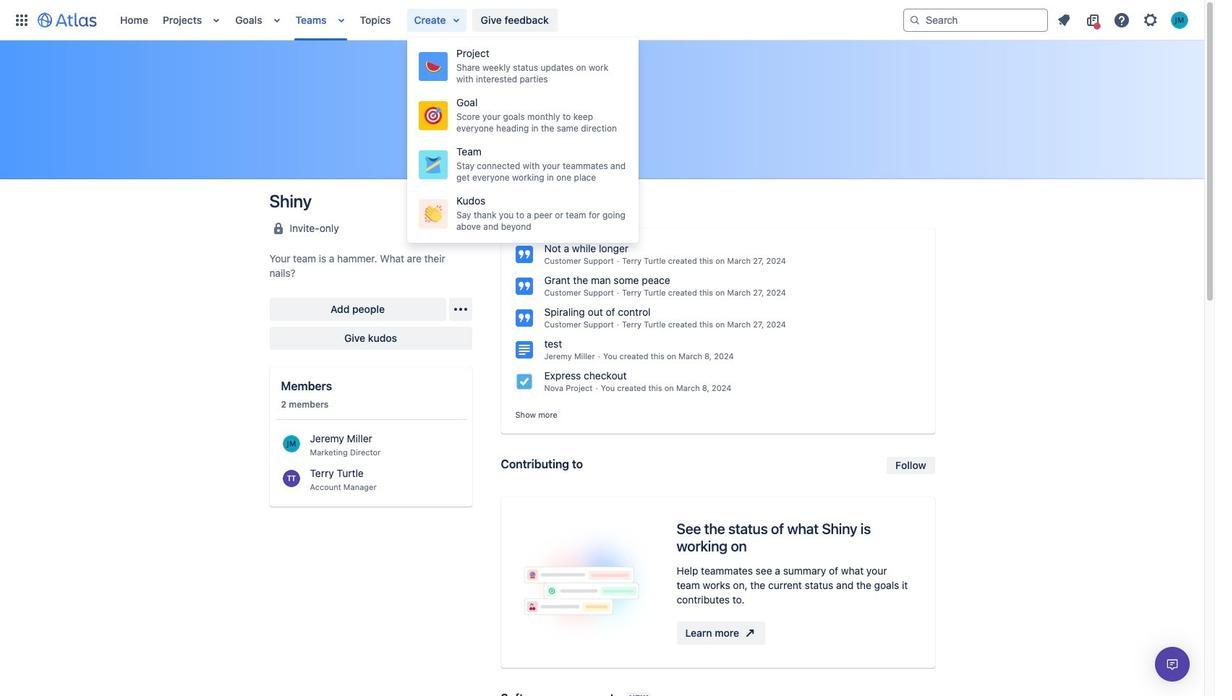 Task type: vqa. For each thing, say whether or not it's contained in the screenshot.
'list item' within the list
no



Task type: describe. For each thing, give the bounding box(es) containing it.
1 horizontal spatial list
[[1051, 8, 1196, 31]]

:running_shirt_with_sash: image
[[425, 156, 442, 174]]

:dart: image
[[425, 107, 442, 124]]

:running_shirt_with_sash: image
[[425, 156, 442, 174]]

settings image
[[1142, 11, 1160, 29]]

open intercom messenger image
[[1164, 656, 1182, 674]]

list item inside top element
[[407, 8, 466, 31]]

Search field
[[904, 8, 1048, 31]]

actions image
[[452, 301, 469, 318]]

account image
[[1171, 11, 1189, 29]]



Task type: locate. For each thing, give the bounding box(es) containing it.
None search field
[[904, 8, 1048, 31]]

top element
[[9, 0, 904, 40]]

switch to... image
[[13, 11, 30, 29]]

search image
[[909, 14, 921, 26]]

banner
[[0, 0, 1205, 41]]

notifications image
[[1056, 11, 1073, 29]]

:watermelon: image
[[425, 58, 442, 75], [425, 58, 442, 75]]

:dart: image
[[425, 107, 442, 124]]

help image
[[1114, 11, 1131, 29]]

group
[[407, 38, 639, 243]]

:clap: image
[[425, 205, 442, 223], [425, 205, 442, 223]]

list
[[113, 0, 904, 40], [1051, 8, 1196, 31]]

0 horizontal spatial list
[[113, 0, 904, 40]]

list item
[[407, 8, 466, 31]]



